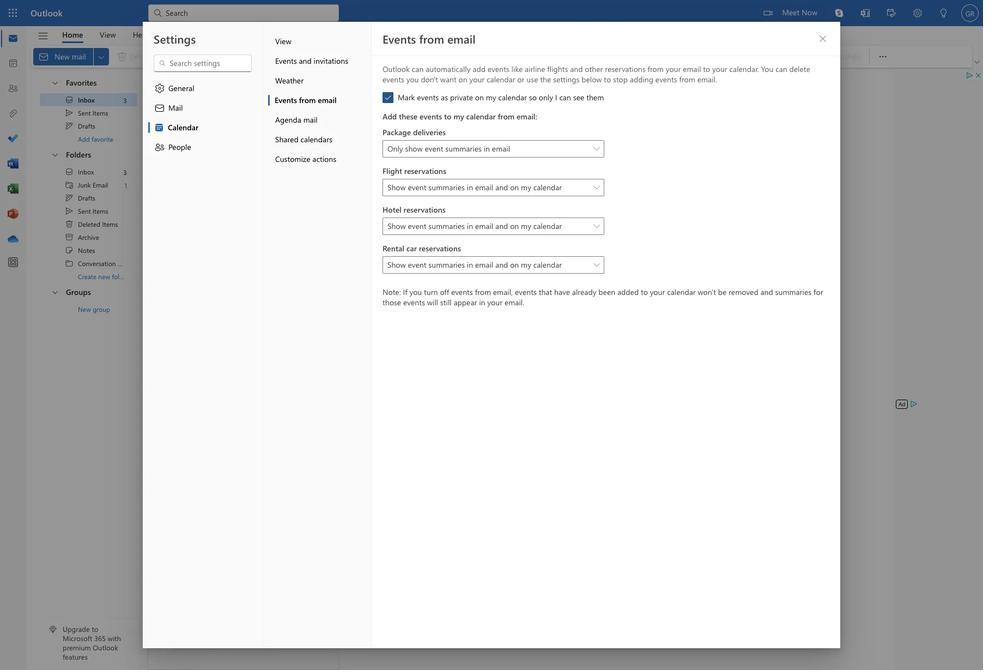Task type: describe. For each thing, give the bounding box(es) containing it.
tree item containing 
[[40, 244, 137, 257]]

want
[[440, 74, 457, 85]]

microsoft account security info was added
[[181, 152, 307, 160]]

events from email tab panel
[[372, 22, 841, 648]]

events down read
[[488, 64, 510, 74]]

my right private
[[486, 92, 496, 102]]

my for hotel reservations
[[521, 221, 532, 231]]

email up 
[[448, 31, 476, 46]]

account for microsoft account team microsoft account security info verification
[[216, 180, 244, 191]]

events from email inside button
[[275, 95, 337, 105]]

or
[[518, 74, 525, 85]]

events right off
[[451, 287, 473, 297]]

and inside rental car reservations field
[[496, 260, 508, 270]]

still
[[440, 297, 452, 307]]

Flight reservations field
[[383, 179, 605, 197]]

move & delete group
[[33, 46, 370, 68]]

only show event summaries in email
[[388, 143, 510, 154]]

calendar.
[[730, 64, 759, 74]]

email. inside outlook can automatically add events like airline flights and other reservations from your email to your calendar. you can delete events you don't want on your calendar or use the settings below to stop adding events from email.
[[698, 74, 717, 85]]

from right stop
[[648, 64, 664, 74]]

mail
[[168, 102, 183, 113]]

calendar inside outlook can automatically add events like airline flights and other reservations from your email to your calendar. you can delete events you don't want on your calendar or use the settings below to stop adding events from email.
[[487, 74, 516, 85]]

email inside field
[[475, 221, 494, 231]]

excel image
[[8, 184, 19, 195]]

your right appear
[[488, 297, 503, 307]]

favorites tree item
[[40, 74, 137, 93]]

agenda
[[275, 114, 301, 125]]

 button
[[815, 30, 832, 47]]

my for flight reservations
[[521, 182, 532, 192]]

add for add these events to my calendar from email:
[[383, 111, 397, 122]]

add
[[473, 64, 486, 74]]

more apps image
[[8, 257, 19, 268]]

calendar inside note: if you turn off events from email, events that have already been added to your calendar won't be removed and summaries for those events will still appear in your email.
[[667, 287, 696, 297]]

Package deliveries field
[[383, 140, 605, 158]]

use
[[527, 74, 538, 85]]

outlook link
[[31, 0, 63, 26]]

new inside message list no conversations selected list box
[[234, 249, 246, 258]]

car
[[407, 243, 417, 254]]

show
[[405, 143, 423, 154]]

be
[[718, 287, 727, 297]]

 inside  drafts  sent items  deleted items  archive  notes  conversation history
[[65, 194, 74, 202]]

 mail
[[154, 102, 183, 113]]

i
[[555, 92, 558, 102]]

on right private
[[475, 92, 484, 102]]

airline
[[525, 64, 545, 74]]

files image
[[8, 108, 19, 119]]

 button for groups
[[45, 283, 64, 301]]

have
[[554, 287, 570, 297]]

in for flight reservations
[[467, 182, 473, 192]]

events from email heading
[[383, 31, 476, 46]]

 inside  sent items  drafts
[[65, 122, 74, 130]]

help
[[133, 29, 149, 40]]


[[154, 83, 165, 94]]

2 vertical spatial inbox
[[78, 167, 94, 176]]

message list no conversations selected list box
[[148, 95, 348, 670]]

reservations down show
[[404, 166, 447, 176]]

 junk email
[[65, 180, 108, 189]]

calendar
[[168, 122, 199, 132]]

them
[[587, 92, 604, 102]]

 drafts  sent items  deleted items  archive  notes  conversation history
[[65, 194, 138, 268]]

your inside message list no conversations selected list box
[[218, 249, 232, 258]]

been
[[599, 287, 616, 297]]

reservations right hotel
[[404, 204, 446, 215]]

delete
[[790, 64, 811, 74]]

drafts inside  sent items  drafts
[[78, 122, 95, 130]]

people
[[168, 142, 191, 152]]

 for groups
[[51, 288, 59, 296]]

0 horizontal spatial can
[[412, 64, 424, 74]]

if
[[403, 287, 408, 297]]

0 horizontal spatial view
[[100, 29, 116, 40]]

Search settings search field
[[166, 58, 240, 69]]

notes
[[78, 246, 95, 255]]

from up 
[[419, 31, 444, 46]]

 mark all as read
[[444, 51, 510, 62]]

 for favorites
[[51, 78, 59, 87]]

people image
[[8, 83, 19, 94]]

and inside note: if you turn off events from email, events that have already been added to your calendar won't be removed and summaries for those events will still appear in your email.
[[761, 287, 774, 297]]

an intuitive and robust tool - we bring teams together
[[181, 111, 348, 119]]

mark inside events from email "element"
[[398, 92, 415, 102]]

sent inside  drafts  sent items  deleted items  archive  notes  conversation history
[[78, 207, 91, 215]]

6 tree item from the top
[[40, 191, 137, 204]]

these
[[399, 111, 418, 122]]

team for microsoft account team microsoft account security info verification
[[246, 180, 263, 191]]

in for rental car reservations
[[467, 260, 473, 270]]

events for events from email heading
[[383, 31, 416, 46]]

tree item containing 
[[40, 257, 138, 270]]

only
[[539, 92, 553, 102]]

calendars
[[301, 134, 333, 144]]

1 vertical spatial items
[[93, 207, 108, 215]]

onedrive image
[[8, 234, 19, 245]]

 button for favorites
[[45, 74, 64, 92]]

automatically
[[426, 64, 471, 74]]

show for flight
[[388, 182, 406, 192]]

outlook for outlook
[[31, 7, 63, 19]]

events left will
[[403, 297, 425, 307]]

calendar inside field
[[534, 221, 562, 231]]

for
[[814, 287, 824, 297]]

1 horizontal spatial can
[[560, 92, 571, 102]]

favorites
[[66, 77, 97, 88]]

 people
[[154, 142, 191, 153]]

settings
[[154, 31, 196, 46]]

reservations right car
[[419, 243, 461, 254]]

won't
[[698, 287, 716, 297]]


[[65, 180, 74, 189]]

turn
[[424, 287, 438, 297]]

show for hotel
[[388, 221, 406, 231]]

premium
[[63, 643, 91, 652]]

calendar inside flight reservations field
[[534, 182, 562, 192]]

upgrade for upgrade to microsoft 365
[[177, 439, 206, 450]]

only
[[388, 143, 403, 154]]

email inside 'package deliveries' field
[[492, 143, 510, 154]]

you inside outlook can automatically add events like airline flights and other reservations from your email to your calendar. you can delete events you don't want on your calendar or use the settings below to stop adding events from email.
[[407, 74, 419, 85]]

my down private
[[454, 111, 464, 122]]

show event summaries in email and on my calendar for flight reservations
[[388, 182, 562, 192]]

settings heading
[[154, 31, 196, 46]]


[[159, 59, 166, 67]]

flight
[[383, 166, 402, 176]]

on for rental car reservations
[[510, 260, 519, 270]]

adding
[[630, 74, 654, 85]]

365 for upgrade to microsoft 365
[[251, 439, 263, 450]]

in inside note: if you turn off events from email, events that have already been added to your calendar won't be removed and summaries for those events will still appear in your email.
[[479, 297, 486, 307]]

tool
[[254, 111, 266, 119]]

new inside tree item
[[98, 272, 110, 281]]

3 inside 'tree'
[[123, 168, 127, 176]]

Hotel reservations field
[[383, 218, 605, 236]]


[[764, 9, 773, 17]]

5:19 pm
[[294, 152, 315, 160]]

the
[[540, 74, 551, 85]]

mail
[[304, 114, 318, 125]]

Rental car reservations field
[[383, 256, 605, 274]]

4 tree item from the top
[[40, 165, 137, 178]]

your left won't
[[650, 287, 665, 297]]

events left that
[[515, 287, 537, 297]]


[[65, 259, 74, 268]]

note:
[[383, 287, 401, 297]]

premium features image
[[49, 626, 57, 634]]

and inside flight reservations field
[[496, 182, 508, 192]]

message list section
[[148, 70, 348, 670]]

event inside 'package deliveries' field
[[425, 143, 443, 154]]

 inside  sent items  drafts
[[65, 108, 74, 117]]

group
[[93, 305, 110, 313]]

teams
[[302, 111, 320, 119]]

event for flight
[[408, 182, 427, 192]]

outlook banner
[[0, 0, 984, 26]]

added inside note: if you turn off events from email, events that have already been added to your calendar won't be removed and summaries for those events will still appear in your email.
[[618, 287, 639, 297]]

mark events as private on my calendar so only i can see them
[[398, 92, 604, 102]]

your down  mark all as read
[[470, 74, 485, 85]]

add these events to my calendar from email:
[[383, 111, 538, 122]]

private
[[450, 92, 473, 102]]

events from email button
[[268, 91, 371, 110]]

your left calendar.
[[713, 64, 728, 74]]

sent inside  sent items  drafts
[[78, 108, 91, 117]]

events from email inside tab panel
[[383, 31, 476, 46]]

 button for folders
[[45, 146, 64, 164]]

robust
[[231, 111, 252, 119]]


[[65, 220, 74, 228]]

general
[[168, 83, 194, 93]]

add favorite
[[78, 135, 113, 143]]

hotel
[[383, 204, 402, 215]]

events for events and invitations button
[[275, 56, 297, 66]]

help button
[[125, 26, 157, 43]]

summaries for hotel reservations
[[429, 221, 465, 231]]

welcome to your new outlook.com account
[[181, 249, 312, 258]]

that
[[539, 287, 552, 297]]

events up 
[[383, 74, 404, 85]]

upgrade for upgrade to microsoft 365 with premium outlook features
[[63, 624, 90, 634]]

microsoft account team
[[181, 141, 263, 151]]

customize actions
[[275, 154, 336, 164]]

we
[[272, 111, 282, 119]]

from right the adding
[[680, 74, 696, 85]]

so
[[529, 92, 537, 102]]

events and invitations
[[275, 56, 348, 66]]

in inside 'package deliveries' field
[[484, 143, 490, 154]]

summaries for flight reservations
[[429, 182, 465, 192]]

event for hotel
[[408, 221, 427, 231]]

microsoft account team microsoft account security info verification
[[181, 180, 308, 200]]

items inside  sent items  drafts
[[93, 108, 108, 117]]

and inside field
[[496, 221, 508, 231]]

from down mark events as private on my calendar so only i can see them
[[498, 111, 515, 122]]

meet
[[783, 7, 800, 17]]

to do image
[[8, 134, 19, 144]]

meet now
[[783, 7, 818, 17]]

Select a conversation checkbox
[[161, 143, 181, 159]]

event for rental
[[408, 260, 427, 270]]

from inside note: if you turn off events from email, events that have already been added to your calendar won't be removed and summaries for those events will still appear in your email.
[[475, 287, 491, 297]]



Task type: locate. For each thing, give the bounding box(es) containing it.
1 horizontal spatial view
[[275, 36, 291, 46]]

0 horizontal spatial email.
[[505, 297, 525, 307]]

 down 
[[65, 194, 74, 202]]

2 security from the top
[[237, 191, 260, 200]]

as right all
[[486, 51, 493, 61]]

microsoft account team image
[[162, 144, 176, 158]]

tab list
[[54, 26, 157, 43]]

2  inbox from the top
[[65, 167, 94, 176]]

tree item containing 
[[40, 178, 137, 191]]

microsoft
[[181, 141, 214, 151], [181, 152, 209, 160], [181, 180, 214, 191], [181, 191, 209, 200], [217, 439, 249, 450], [63, 634, 92, 643]]

from inside button
[[299, 95, 316, 105]]

1  from the top
[[65, 95, 74, 104]]

1 vertical spatial show
[[388, 221, 406, 231]]

2  from the top
[[65, 207, 74, 215]]


[[51, 78, 59, 87], [51, 150, 59, 159], [51, 288, 59, 296]]


[[65, 233, 74, 242]]

mail image
[[8, 33, 19, 44]]

calendar inside rental car reservations field
[[534, 260, 562, 270]]

show inside rental car reservations field
[[388, 260, 406, 270]]

and down flight reservations field
[[496, 221, 508, 231]]

3 up the 1
[[123, 168, 127, 176]]

ad up bring
[[291, 101, 298, 109]]

like
[[512, 64, 523, 74]]

outlook up 
[[383, 64, 410, 74]]

2 vertical spatial show
[[388, 260, 406, 270]]

1  from the top
[[51, 78, 59, 87]]

conversation
[[78, 259, 116, 268]]

0 vertical spatial email.
[[698, 74, 717, 85]]

 inside groups tree item
[[51, 288, 59, 296]]

0 vertical spatial ad
[[291, 101, 298, 109]]

1 vertical spatial you
[[410, 287, 422, 297]]

1 horizontal spatial email.
[[698, 74, 717, 85]]

0 vertical spatial 
[[65, 108, 74, 117]]

1 vertical spatial security
[[237, 191, 260, 200]]

microsoft inside "upgrade to microsoft 365 with premium outlook features"
[[63, 634, 92, 643]]

2 info from the top
[[261, 191, 273, 200]]

 inside favorites tree
[[65, 95, 74, 104]]

 inbox inside 'tree'
[[65, 167, 94, 176]]

team inside microsoft account team microsoft account security info verification
[[246, 180, 263, 191]]

below
[[582, 74, 602, 85]]

outlook for outlook can automatically add events like airline flights and other reservations from your email to your calendar. you can delete events you don't want on your calendar or use the settings below to stop adding events from email.
[[383, 64, 410, 74]]

show event summaries in email and on my calendar for hotel reservations
[[388, 221, 562, 231]]

email,
[[493, 287, 513, 297]]

0 vertical spatial 3
[[123, 96, 127, 104]]

7 tree item from the top
[[40, 204, 137, 218]]

add inside events from email "element"
[[383, 111, 397, 122]]

add up folders
[[78, 135, 90, 143]]

3 show from the top
[[388, 260, 406, 270]]

2 horizontal spatial outlook
[[383, 64, 410, 74]]

3  button from the top
[[45, 283, 64, 301]]

security down microsoft account security info was added
[[237, 191, 260, 200]]

document containing settings
[[0, 0, 984, 670]]

events down don't
[[417, 92, 439, 102]]

0 vertical spatial 
[[65, 95, 74, 104]]

1 vertical spatial 
[[65, 194, 74, 202]]

home button
[[54, 26, 91, 43]]

0 vertical spatial outlook
[[31, 7, 63, 19]]

on down 'package deliveries' field
[[510, 182, 519, 192]]

email up together
[[318, 95, 337, 105]]

my inside rental car reservations field
[[521, 260, 532, 270]]

0 vertical spatial items
[[93, 108, 108, 117]]

was
[[275, 152, 286, 160]]

summaries
[[446, 143, 482, 154], [429, 182, 465, 192], [429, 221, 465, 231], [429, 260, 465, 270], [776, 287, 812, 297]]

intuitive
[[191, 111, 215, 119]]

event inside flight reservations field
[[408, 182, 427, 192]]

you inside note: if you turn off events from email, events that have already been added to your calendar won't be removed and summaries for those events will still appear in your email.
[[410, 287, 422, 297]]

info left was
[[261, 152, 273, 160]]

2 vertical spatial events
[[275, 95, 297, 105]]

welcome
[[181, 249, 209, 258]]


[[819, 34, 828, 43]]

deleted
[[78, 220, 100, 228]]

2 vertical spatial items
[[102, 220, 118, 228]]


[[384, 94, 392, 101]]

mt
[[165, 147, 173, 155]]

365
[[251, 439, 263, 450], [94, 634, 106, 643]]

1 vertical spatial email.
[[505, 297, 525, 307]]

0 vertical spatial events from email
[[383, 31, 476, 46]]

1 vertical spatial 
[[65, 167, 74, 176]]

info inside microsoft account team microsoft account security info verification
[[261, 191, 273, 200]]

package
[[383, 127, 411, 137]]

tree item down deleted
[[40, 231, 137, 244]]

 inbox inside favorites tree
[[65, 95, 95, 104]]

 inside  drafts  sent items  deleted items  archive  notes  conversation history
[[65, 207, 74, 215]]

sent up "add favorite" 'tree item'
[[78, 108, 91, 117]]

summaries for rental car reservations
[[429, 260, 465, 270]]

2 vertical spatial  button
[[45, 283, 64, 301]]

0 vertical spatial mark
[[457, 51, 474, 61]]

summaries inside note: if you turn off events from email, events that have already been added to your calendar won't be removed and summaries for those events will still appear in your email.
[[776, 287, 812, 297]]

miro.com/collaboration image
[[162, 104, 175, 117]]

show inside flight reservations field
[[388, 182, 406, 192]]

rental car reservations
[[383, 243, 461, 254]]

and up weather button
[[299, 56, 312, 66]]

event inside rental car reservations field
[[408, 260, 427, 270]]

0 vertical spatial 
[[51, 78, 59, 87]]

2 horizontal spatial can
[[776, 64, 788, 74]]

in down only show event summaries in email
[[467, 182, 473, 192]]

 inbox up junk
[[65, 167, 94, 176]]

an
[[181, 111, 189, 119]]

 up 
[[65, 207, 74, 215]]

 button
[[32, 27, 54, 45]]

and inside button
[[299, 56, 312, 66]]

1 show from the top
[[388, 182, 406, 192]]

customize
[[275, 154, 310, 164]]

you right if
[[410, 287, 422, 297]]

and inside outlook can automatically add events like airline flights and other reservations from your email to your calendar. you can delete events you don't want on your calendar or use the settings below to stop adding events from email.
[[570, 64, 583, 74]]

show event summaries in email and on my calendar down 'package deliveries' field
[[388, 182, 562, 192]]

1 sent from the top
[[78, 108, 91, 117]]

1  from the top
[[65, 108, 74, 117]]

1 vertical spatial outlook
[[383, 64, 410, 74]]

pm
[[306, 152, 315, 160]]

package deliveries
[[383, 127, 446, 137]]

0 vertical spatial upgrade
[[177, 439, 206, 450]]

in right appear
[[479, 297, 486, 307]]

tree item up archive
[[40, 218, 137, 231]]

1 show event summaries in email and on my calendar from the top
[[388, 182, 562, 192]]

events right the adding
[[656, 74, 678, 85]]

-
[[268, 111, 271, 119]]

security
[[237, 152, 260, 160], [237, 191, 260, 200]]

event down rental car reservations
[[408, 260, 427, 270]]

outlook inside outlook can automatically add events like airline flights and other reservations from your email to your calendar. you can delete events you don't want on your calendar or use the settings below to stop adding events from email.
[[383, 64, 410, 74]]

0 horizontal spatial 365
[[94, 634, 106, 643]]

1 vertical spatial 
[[65, 207, 74, 215]]

0 vertical spatial added
[[288, 152, 307, 160]]

1 team from the top
[[246, 141, 263, 151]]

shared
[[275, 134, 299, 144]]

1 vertical spatial mark
[[398, 92, 415, 102]]

shared calendars
[[275, 134, 333, 144]]

outlook right premium
[[93, 643, 118, 652]]

1 horizontal spatial add
[[383, 111, 397, 122]]

1 horizontal spatial 365
[[251, 439, 263, 450]]

show for rental
[[388, 260, 406, 270]]

flight reservations
[[383, 166, 447, 176]]

1 vertical spatial events from email
[[275, 95, 337, 105]]

in inside field
[[467, 221, 473, 231]]

show event summaries in email and on my calendar inside rental car reservations field
[[388, 260, 562, 270]]

1  from the top
[[65, 122, 74, 130]]

from left email,
[[475, 287, 491, 297]]

can right i
[[560, 92, 571, 102]]

events
[[488, 64, 510, 74], [383, 74, 404, 85], [656, 74, 678, 85], [417, 92, 439, 102], [420, 111, 442, 122], [451, 287, 473, 297], [515, 287, 537, 297], [403, 297, 425, 307]]

 button left folders
[[45, 146, 64, 164]]

 up 
[[65, 167, 74, 176]]

1 horizontal spatial outlook
[[93, 643, 118, 652]]

invitations
[[314, 56, 348, 66]]

outlook inside banner
[[31, 7, 63, 19]]

2 vertical spatial show event summaries in email and on my calendar
[[388, 260, 562, 270]]

upgrade to microsoft 365
[[177, 439, 263, 450]]

event inside field
[[408, 221, 427, 231]]

view inside document
[[275, 36, 291, 46]]

calendar image
[[8, 58, 19, 69]]

1 horizontal spatial ad
[[899, 400, 906, 408]]

view button left help button
[[92, 26, 124, 43]]

1 info from the top
[[261, 152, 273, 160]]

see
[[573, 92, 585, 102]]

outlook inside "upgrade to microsoft 365 with premium outlook features"
[[93, 643, 118, 652]]

customize actions button
[[268, 149, 371, 169]]

1  button from the top
[[45, 74, 64, 92]]

with
[[108, 634, 121, 643]]

summaries up rental car reservations
[[429, 221, 465, 231]]

365 for upgrade to microsoft 365 with premium outlook features
[[94, 634, 106, 643]]

my down show event summaries in email and on my calendar field
[[521, 260, 532, 270]]

0 horizontal spatial upgrade
[[63, 624, 90, 634]]

show event summaries in email and on my calendar down flight reservations field
[[388, 221, 562, 231]]

summaries left "for" at the top right of the page
[[776, 287, 812, 297]]

already
[[572, 287, 597, 297]]

events inside button
[[275, 95, 297, 105]]

to
[[703, 64, 710, 74], [604, 74, 611, 85], [444, 111, 452, 122], [210, 249, 217, 258], [641, 287, 648, 297], [208, 439, 215, 450], [92, 624, 98, 634]]

show down rental at top left
[[388, 260, 406, 270]]

1 vertical spatial as
[[441, 92, 448, 102]]

tree item containing 
[[40, 231, 137, 244]]

2  button from the top
[[45, 146, 64, 164]]

summaries inside flight reservations field
[[429, 182, 465, 192]]

on inside outlook can automatically add events like airline flights and other reservations from your email to your calendar. you can delete events you don't want on your calendar or use the settings below to stop adding events from email.
[[459, 74, 468, 85]]

2 vertical spatial outlook
[[93, 643, 118, 652]]

email up email,
[[475, 260, 494, 270]]

email. left that
[[505, 297, 525, 307]]

and
[[299, 56, 312, 66], [570, 64, 583, 74], [496, 182, 508, 192], [496, 221, 508, 231], [496, 260, 508, 270], [761, 287, 774, 297]]

together
[[322, 111, 348, 119]]

1 vertical spatial show event summaries in email and on my calendar
[[388, 221, 562, 231]]

dialog containing settings
[[0, 0, 984, 670]]

0 horizontal spatial added
[[288, 152, 307, 160]]

and up email,
[[496, 260, 508, 270]]

tree item down archive
[[40, 244, 137, 257]]

on up email,
[[510, 260, 519, 270]]

powerpoint image
[[8, 209, 19, 220]]

new down conversation
[[98, 272, 110, 281]]

0 vertical spatial security
[[237, 152, 260, 160]]

0 horizontal spatial as
[[441, 92, 448, 102]]

0 vertical spatial sent
[[78, 108, 91, 117]]

in for hotel reservations
[[467, 221, 473, 231]]

1 horizontal spatial new
[[234, 249, 246, 258]]

in inside flight reservations field
[[467, 182, 473, 192]]

home
[[62, 29, 83, 40]]

email down flight reservations field
[[475, 221, 494, 231]]

0 vertical spatial 365
[[251, 439, 263, 450]]

0 horizontal spatial view button
[[92, 26, 124, 43]]

show event summaries in email and on my calendar up appear
[[388, 260, 562, 270]]

archive
[[78, 233, 99, 242]]

team down microsoft account security info was added
[[246, 180, 263, 191]]

reservations right other
[[605, 64, 646, 74]]

and left other
[[570, 64, 583, 74]]

on inside rental car reservations field
[[510, 260, 519, 270]]

 up "add favorite" 'tree item'
[[65, 108, 74, 117]]

0 horizontal spatial new
[[98, 272, 110, 281]]

 for 4th tree item from the top of the application containing settings
[[65, 167, 74, 176]]

 button inside favorites tree item
[[45, 74, 64, 92]]

folders tree item
[[40, 146, 137, 165]]

1 vertical spatial drafts
[[78, 194, 95, 202]]

0 horizontal spatial add
[[78, 135, 90, 143]]

can left automatically at the left of the page
[[412, 64, 424, 74]]

0 vertical spatial as
[[486, 51, 493, 61]]

2  from the top
[[65, 194, 74, 202]]

your right the adding
[[666, 64, 681, 74]]

1 security from the top
[[237, 152, 260, 160]]

inbox up  junk email
[[78, 167, 94, 176]]

1 horizontal spatial view button
[[268, 32, 371, 51]]

history
[[118, 259, 138, 268]]

0 horizontal spatial ad
[[291, 101, 298, 109]]

1 vertical spatial 
[[51, 150, 59, 159]]

5:19
[[294, 152, 304, 160]]

in down flight reservations field
[[467, 221, 473, 231]]


[[154, 102, 165, 113]]

summaries inside 'package deliveries' field
[[446, 143, 482, 154]]

1 vertical spatial  button
[[45, 146, 64, 164]]

account for microsoft account team
[[216, 141, 244, 151]]

3  from the top
[[51, 288, 59, 296]]

summaries down flight reservations
[[429, 182, 465, 192]]

dialog
[[0, 0, 984, 670]]

account for microsoft account security info was added
[[211, 152, 235, 160]]


[[37, 30, 49, 42]]

events from email element
[[383, 64, 830, 315]]

as inside  mark all as read
[[486, 51, 493, 61]]

mark inside  mark all as read
[[457, 51, 474, 61]]

0 vertical spatial add
[[383, 111, 397, 122]]

drafts inside  drafts  sent items  deleted items  archive  notes  conversation history
[[78, 194, 95, 202]]

email. left calendar.
[[698, 74, 717, 85]]

1 drafts from the top
[[78, 122, 95, 130]]

0 vertical spatial team
[[246, 141, 263, 151]]

sent up deleted
[[78, 207, 91, 215]]

miro.com/collaboration
[[181, 100, 263, 110]]

 button inside groups tree item
[[45, 283, 64, 301]]

events and invitations button
[[268, 51, 371, 71]]

1 horizontal spatial upgrade
[[177, 439, 206, 450]]

1 vertical spatial ad
[[899, 400, 906, 408]]

 inbox down favorites
[[65, 95, 95, 104]]

events from email
[[383, 31, 476, 46], [275, 95, 337, 105]]

new
[[234, 249, 246, 258], [98, 272, 110, 281]]

set your advertising preferences image
[[910, 400, 919, 408]]

view button up events and invitations
[[268, 32, 371, 51]]

email down 'package deliveries' field
[[475, 182, 494, 192]]

tree item up create
[[40, 257, 138, 270]]

on for hotel reservations
[[510, 221, 519, 231]]

1 vertical spatial add
[[78, 135, 90, 143]]

2 drafts from the top
[[78, 194, 95, 202]]

2 show from the top
[[388, 221, 406, 231]]

my down flight reservations field
[[521, 221, 532, 231]]

8 tree item from the top
[[40, 218, 137, 231]]

1 vertical spatial  inbox
[[65, 167, 94, 176]]

1 vertical spatial added
[[618, 287, 639, 297]]

new
[[78, 305, 91, 313]]

my for rental car reservations
[[521, 260, 532, 270]]

1
[[125, 181, 127, 189]]

inbox down favorites tree item
[[78, 95, 95, 104]]

1  inbox from the top
[[65, 95, 95, 104]]

in up appear
[[467, 260, 473, 270]]

1 vertical spatial new
[[98, 272, 110, 281]]

2 team from the top
[[246, 180, 263, 191]]

 general
[[154, 83, 194, 94]]

my down 'package deliveries' field
[[521, 182, 532, 192]]

email inside button
[[318, 95, 337, 105]]

events inside tab panel
[[383, 31, 416, 46]]

tab list containing home
[[54, 26, 157, 43]]

added
[[288, 152, 307, 160], [618, 287, 639, 297]]

reservations inside outlook can automatically add events like airline flights and other reservations from your email to your calendar. you can delete events you don't want on your calendar or use the settings below to stop adding events from email.
[[605, 64, 646, 74]]

1 vertical spatial 3
[[123, 168, 127, 176]]

settings tab list
[[143, 22, 263, 648]]

add
[[383, 111, 397, 122], [78, 135, 90, 143]]

1 vertical spatial upgrade
[[63, 624, 90, 634]]

2 tree item from the top
[[40, 106, 137, 119]]

email inside rental car reservations field
[[475, 260, 494, 270]]

stop
[[613, 74, 628, 85]]

upgrade inside "upgrade to microsoft 365 with premium outlook features"
[[63, 624, 90, 634]]

event down flight reservations
[[408, 182, 427, 192]]

events inside button
[[275, 56, 297, 66]]

email. inside note: if you turn off events from email, events that have already been added to your calendar won't be removed and summaries for those events will still appear in your email.
[[505, 297, 525, 307]]

2 3 from the top
[[123, 168, 127, 176]]

items right deleted
[[102, 220, 118, 228]]

0 vertical spatial inbox
[[182, 78, 202, 88]]

show event summaries in email and on my calendar inside flight reservations field
[[388, 182, 562, 192]]

will
[[427, 297, 438, 307]]

1 vertical spatial sent
[[78, 207, 91, 215]]

0 vertical spatial events
[[383, 31, 416, 46]]

show down flight
[[388, 182, 406, 192]]

can
[[412, 64, 424, 74], [776, 64, 788, 74], [560, 92, 571, 102]]

events up deliveries
[[420, 111, 442, 122]]

and down 'package deliveries' field
[[496, 182, 508, 192]]

groups tree item
[[40, 283, 137, 303]]

2 show event summaries in email and on my calendar from the top
[[388, 221, 562, 231]]

0 horizontal spatial mark
[[398, 92, 415, 102]]

1 vertical spatial team
[[246, 180, 263, 191]]

m
[[166, 107, 171, 114]]

added inside message list no conversations selected list box
[[288, 152, 307, 160]]

email inside flight reservations field
[[475, 182, 494, 192]]

my inside flight reservations field
[[521, 182, 532, 192]]

on for flight reservations
[[510, 182, 519, 192]]

show event summaries in email and on my calendar inside show event summaries in email and on my calendar field
[[388, 221, 562, 231]]

word image
[[8, 159, 19, 170]]

1 vertical spatial events
[[275, 56, 297, 66]]

summaries inside rental car reservations field
[[429, 260, 465, 270]]

tree item down  junk email
[[40, 191, 137, 204]]

event down deliveries
[[425, 143, 443, 154]]

 button inside "folders" tree item
[[45, 146, 64, 164]]

summaries inside field
[[429, 221, 465, 231]]

0 vertical spatial show event summaries in email and on my calendar
[[388, 182, 562, 192]]

1 horizontal spatial mark
[[457, 51, 474, 61]]

add favorite tree item
[[40, 132, 137, 146]]

bring
[[284, 111, 300, 119]]

in inside rental car reservations field
[[467, 260, 473, 270]]

new group tree item
[[40, 303, 137, 316]]

0 vertical spatial new
[[234, 249, 246, 258]]

 inside 'tree'
[[65, 167, 74, 176]]

email inside outlook can automatically add events like airline flights and other reservations from your email to your calendar. you can delete events you don't want on your calendar or use the settings below to stop adding events from email.
[[683, 64, 701, 74]]

in
[[484, 143, 490, 154], [467, 182, 473, 192], [467, 221, 473, 231], [467, 260, 473, 270], [479, 297, 486, 307]]

1 tree item from the top
[[40, 93, 137, 106]]

0 vertical spatial drafts
[[78, 122, 95, 130]]

tree
[[40, 165, 138, 283]]

 left groups
[[51, 288, 59, 296]]

left-rail-appbar navigation
[[2, 26, 24, 252]]

tree item
[[40, 93, 137, 106], [40, 106, 137, 119], [40, 119, 137, 132], [40, 165, 137, 178], [40, 178, 137, 191], [40, 191, 137, 204], [40, 204, 137, 218], [40, 218, 137, 231], [40, 231, 137, 244], [40, 244, 137, 257], [40, 257, 138, 270]]

 inbox
[[65, 95, 95, 104], [65, 167, 94, 176]]

inbox inside message list section
[[182, 78, 202, 88]]

1 vertical spatial info
[[261, 191, 273, 200]]


[[65, 246, 74, 255]]

team
[[246, 141, 263, 151], [246, 180, 263, 191]]

features
[[63, 652, 88, 661]]

0 vertical spatial 
[[65, 122, 74, 130]]

outlook up  button
[[31, 7, 63, 19]]

drafts up "add favorite" 'tree item'
[[78, 122, 95, 130]]

 button left favorites
[[45, 74, 64, 92]]

add up package at the left top of page
[[383, 111, 397, 122]]

3 inside favorites tree
[[123, 96, 127, 104]]

inbox inside favorites tree
[[78, 95, 95, 104]]

1 horizontal spatial added
[[618, 287, 639, 297]]

agenda mail button
[[268, 110, 371, 130]]

 inside "folders" tree item
[[51, 150, 59, 159]]

 left folders
[[51, 150, 59, 159]]

now
[[802, 7, 818, 17]]

2 sent from the top
[[78, 207, 91, 215]]

actions
[[313, 154, 336, 164]]

0 vertical spatial info
[[261, 152, 273, 160]]

new group
[[78, 305, 110, 313]]

application
[[0, 0, 984, 670]]

tree item containing 
[[40, 218, 137, 231]]

10 tree item from the top
[[40, 244, 137, 257]]

and
[[217, 111, 229, 119]]

create new folder tree item
[[40, 270, 137, 283]]

favorites tree
[[40, 69, 137, 146]]

weather
[[275, 75, 304, 86]]

document
[[0, 0, 984, 670]]

in up flight reservations field
[[484, 143, 490, 154]]

rental
[[383, 243, 405, 254]]

2  from the top
[[51, 150, 59, 159]]

1 horizontal spatial as
[[486, 51, 493, 61]]

as inside events from email "element"
[[441, 92, 448, 102]]

tree containing 
[[40, 165, 138, 283]]

tree item down favorites
[[40, 93, 137, 106]]

tree item down "folders" tree item
[[40, 178, 137, 191]]

event down hotel reservations in the top left of the page
[[408, 221, 427, 231]]

application containing settings
[[0, 0, 984, 670]]

ad inside message list no conversations selected list box
[[291, 101, 298, 109]]

 button
[[45, 74, 64, 92], [45, 146, 64, 164], [45, 283, 64, 301]]

 for 1st tree item from the top of the application containing settings
[[65, 95, 74, 104]]

account
[[216, 141, 244, 151], [211, 152, 235, 160], [216, 180, 244, 191], [211, 191, 235, 200], [288, 249, 312, 258]]

events from email up "teams"
[[275, 95, 337, 105]]

 inside favorites tree item
[[51, 78, 59, 87]]

0 vertical spatial show
[[388, 182, 406, 192]]

1 vertical spatial 365
[[94, 634, 106, 643]]

inbox
[[182, 78, 202, 88], [78, 95, 95, 104], [78, 167, 94, 176]]

to inside note: if you turn off events from email, events that have already been added to your calendar won't be removed and summaries for those events will still appear in your email.
[[641, 287, 648, 297]]

1 horizontal spatial events from email
[[383, 31, 476, 46]]

show inside field
[[388, 221, 406, 231]]

0 horizontal spatial outlook
[[31, 7, 63, 19]]

security inside microsoft account team microsoft account security info verification
[[237, 191, 260, 200]]

3 tree item from the top
[[40, 119, 137, 132]]

new left the outlook.com
[[234, 249, 246, 258]]

 for folders
[[51, 150, 59, 159]]

my inside field
[[521, 221, 532, 231]]

0 vertical spatial  button
[[45, 74, 64, 92]]

view up events and invitations
[[275, 36, 291, 46]]

1 3 from the top
[[123, 96, 127, 104]]

note: if you turn off events from email, events that have already been added to your calendar won't be removed and summaries for those events will still appear in your email.
[[383, 287, 824, 307]]

on inside flight reservations field
[[510, 182, 519, 192]]

tree item up  junk email
[[40, 165, 137, 178]]

show event summaries in email and on my calendar for rental car reservations
[[388, 260, 562, 270]]

365 inside "upgrade to microsoft 365 with premium outlook features"
[[94, 634, 106, 643]]

0 vertical spatial you
[[407, 74, 419, 85]]

3 left 
[[123, 96, 127, 104]]

365 inside message list no conversations selected list box
[[251, 439, 263, 450]]

2 vertical spatial 
[[51, 288, 59, 296]]

upgrade inside message list no conversations selected list box
[[177, 439, 206, 450]]

1 vertical spatial inbox
[[78, 95, 95, 104]]

to inside "upgrade to microsoft 365 with premium outlook features"
[[92, 624, 98, 634]]

team for microsoft account team
[[246, 141, 263, 151]]

2  from the top
[[65, 167, 74, 176]]

summaries up off
[[429, 260, 465, 270]]

3 show event summaries in email and on my calendar from the top
[[388, 260, 562, 270]]

info
[[261, 152, 273, 160], [261, 191, 273, 200]]

9 tree item from the top
[[40, 231, 137, 244]]

tree item up "add favorite" 'tree item'
[[40, 106, 137, 119]]

 left favorites
[[51, 78, 59, 87]]

0 vertical spatial  inbox
[[65, 95, 95, 104]]

from up "teams"
[[299, 95, 316, 105]]

email up flight reservations field
[[492, 143, 510, 154]]

0 horizontal spatial events from email
[[275, 95, 337, 105]]

shared calendars button
[[268, 130, 371, 149]]

tags group
[[438, 46, 773, 68]]

tree item up deleted
[[40, 204, 137, 218]]

add for add favorite
[[78, 135, 90, 143]]

11 tree item from the top
[[40, 257, 138, 270]]

5 tree item from the top
[[40, 178, 137, 191]]



Task type: vqa. For each thing, say whether or not it's contained in the screenshot.


